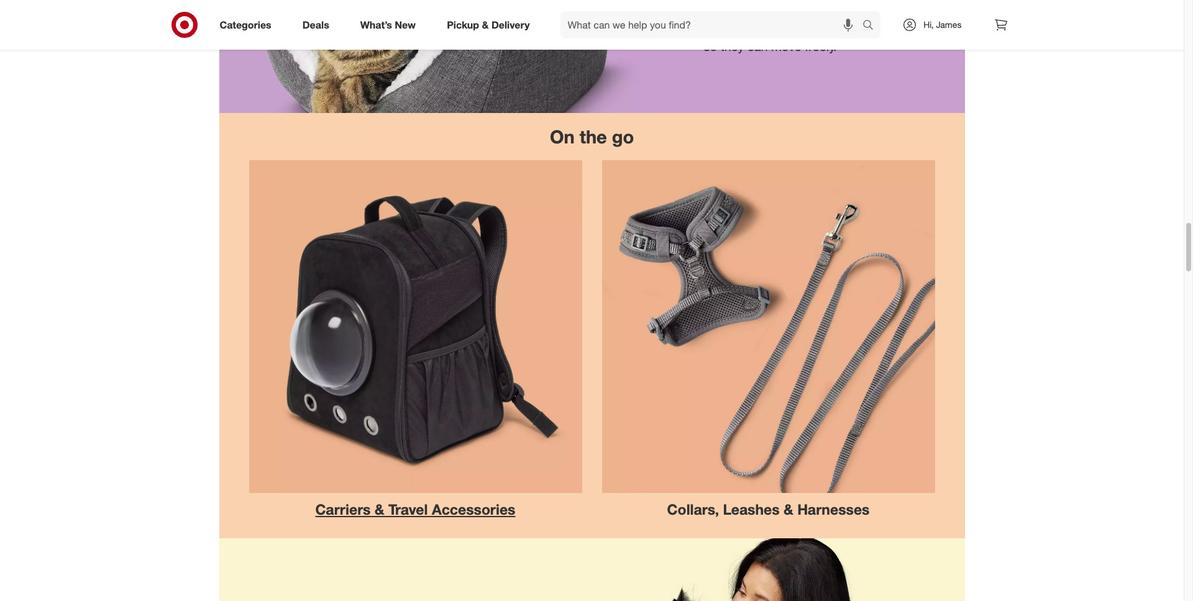 Task type: describe. For each thing, give the bounding box(es) containing it.
pickup & delivery
[[447, 18, 530, 31]]

right
[[771, 5, 796, 21]]

collars,
[[667, 501, 719, 518]]

deals link
[[292, 11, 345, 39]]

1 horizontal spatial so
[[909, 5, 922, 21]]

& right pickup
[[482, 18, 489, 31]]

0 horizontal spatial the
[[580, 125, 607, 148]]

pickup
[[447, 18, 479, 31]]

travel
[[388, 501, 428, 518]]

on
[[550, 125, 575, 148]]

james
[[936, 19, 962, 30]]

1 vertical spatial enough
[[881, 22, 923, 37]]

deals
[[303, 18, 329, 31]]

what's new
[[360, 18, 416, 31]]

the inside find a cozy bed just kitty's size. make sure it's the right size—small enough so they feel safe & secure, and big enough so they can move freely.
[[750, 5, 767, 21]]

and
[[836, 22, 857, 37]]

new
[[395, 18, 416, 31]]

can
[[748, 39, 768, 54]]

big
[[860, 22, 878, 37]]

size.
[[855, 0, 880, 4]]

categories
[[220, 18, 271, 31]]

find a cozy bed just kitty's size. make sure it's the right size—small enough so they feel safe & secure, and big enough so they can move freely. link
[[219, 0, 965, 113]]

collars, leashes & harnesses link
[[592, 150, 945, 519]]

1 vertical spatial they
[[721, 39, 744, 54]]

find a cozy bed just kitty's size. make sure it's the right size—small enough so they feel safe & secure, and big enough so they can move freely.
[[704, 0, 923, 54]]

& right leashes on the right bottom of the page
[[784, 501, 794, 518]]

0 vertical spatial enough
[[863, 5, 905, 21]]

make
[[883, 0, 913, 4]]

bed
[[770, 0, 792, 4]]

hi, james
[[924, 19, 962, 30]]

0 vertical spatial they
[[704, 22, 728, 37]]

0 horizontal spatial so
[[704, 39, 717, 54]]

& inside find a cozy bed just kitty's size. make sure it's the right size—small enough so they feel safe & secure, and big enough so they can move freely.
[[781, 22, 789, 37]]

search button
[[857, 11, 887, 41]]



Task type: vqa. For each thing, say whether or not it's contained in the screenshot.
February 26 in the top of the page
no



Task type: locate. For each thing, give the bounding box(es) containing it.
so
[[909, 5, 922, 21], [704, 39, 717, 54]]

collars, leashes & harnesses
[[667, 501, 870, 518]]

kitty's
[[819, 0, 852, 4]]

pickup & delivery link
[[436, 11, 545, 39]]

the
[[750, 5, 767, 21], [580, 125, 607, 148]]

so down what can we help you find? suggestions appear below search field in the top of the page
[[704, 39, 717, 54]]

feel
[[731, 22, 751, 37]]

&
[[482, 18, 489, 31], [781, 22, 789, 37], [375, 501, 385, 518], [784, 501, 794, 518]]

the down cozy
[[750, 5, 767, 21]]

safe
[[755, 22, 778, 37]]

carriers
[[315, 501, 371, 518]]

0 vertical spatial so
[[909, 5, 922, 21]]

enough left hi,
[[881, 22, 923, 37]]

go
[[612, 125, 634, 148]]

delivery
[[492, 18, 530, 31]]

harnesses
[[798, 501, 870, 518]]

0 vertical spatial the
[[750, 5, 767, 21]]

leashes
[[723, 501, 780, 518]]

1 vertical spatial the
[[580, 125, 607, 148]]

hi,
[[924, 19, 934, 30]]

it's
[[731, 5, 746, 21]]

find
[[704, 0, 728, 4]]

on the go
[[550, 125, 634, 148]]

they
[[704, 22, 728, 37], [721, 39, 744, 54]]

what's
[[360, 18, 392, 31]]

what's new link
[[350, 11, 431, 39]]

freely.
[[805, 39, 837, 54]]

& up move
[[781, 22, 789, 37]]

they down "feel"
[[721, 39, 744, 54]]

move
[[771, 39, 802, 54]]

they down sure
[[704, 22, 728, 37]]

1 vertical spatial so
[[704, 39, 717, 54]]

just
[[796, 0, 815, 4]]

so left hi,
[[909, 5, 922, 21]]

secure,
[[792, 22, 833, 37]]

size—small
[[799, 5, 860, 21]]

accessories
[[432, 501, 516, 518]]

carriers & travel accessories
[[315, 501, 516, 518]]

search
[[857, 20, 887, 32]]

1 horizontal spatial the
[[750, 5, 767, 21]]

sure
[[704, 5, 728, 21]]

a
[[731, 0, 738, 4]]

What can we help you find? suggestions appear below search field
[[560, 11, 866, 39]]

& left travel
[[375, 501, 385, 518]]

carriers & travel accessories link
[[239, 150, 592, 519]]

enough
[[863, 5, 905, 21], [881, 22, 923, 37]]

categories link
[[209, 11, 287, 39]]

cozy
[[741, 0, 767, 4]]

the left "go"
[[580, 125, 607, 148]]

enough down "make"
[[863, 5, 905, 21]]



